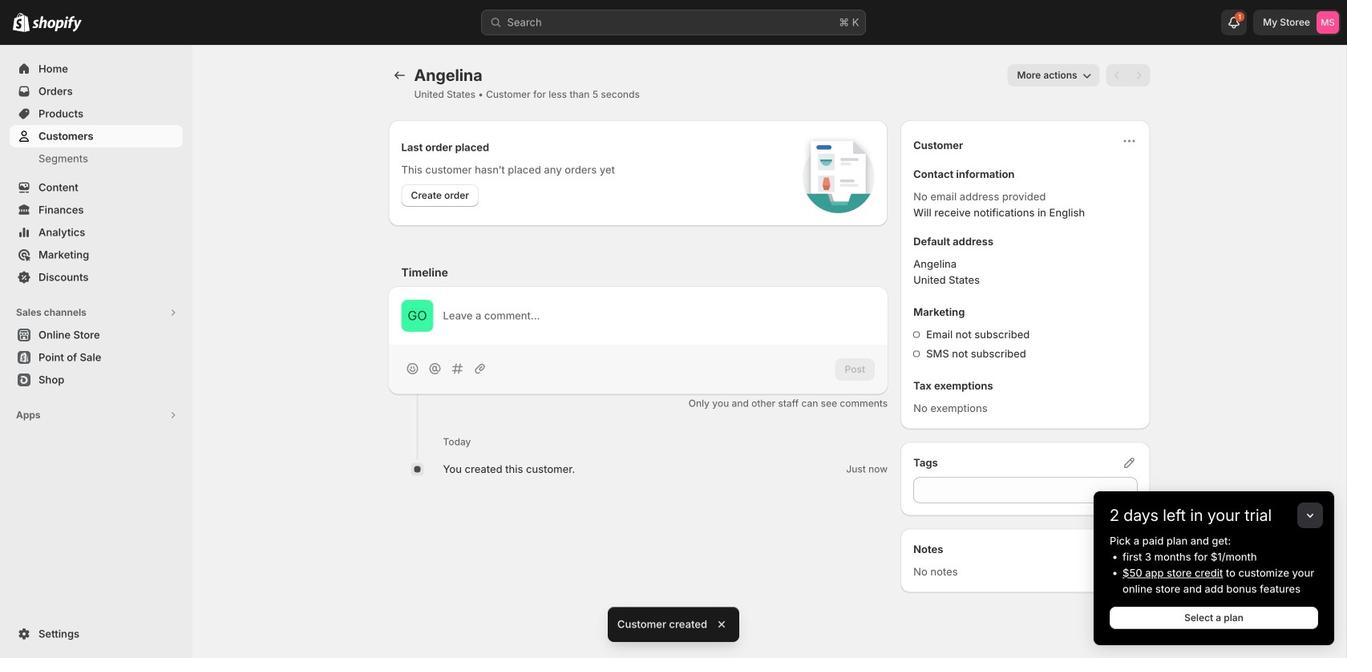 Task type: vqa. For each thing, say whether or not it's contained in the screenshot.
September's TUESDAY element
no



Task type: describe. For each thing, give the bounding box(es) containing it.
my storee image
[[1317, 11, 1339, 34]]

shopify image
[[32, 16, 82, 32]]

Leave a comment... text field
[[443, 308, 875, 324]]

shopify image
[[13, 13, 30, 32]]

next image
[[1131, 67, 1147, 83]]



Task type: locate. For each thing, give the bounding box(es) containing it.
None text field
[[914, 478, 1138, 503]]

avatar with initials g o image
[[401, 300, 434, 332]]

previous image
[[1110, 67, 1126, 83]]



